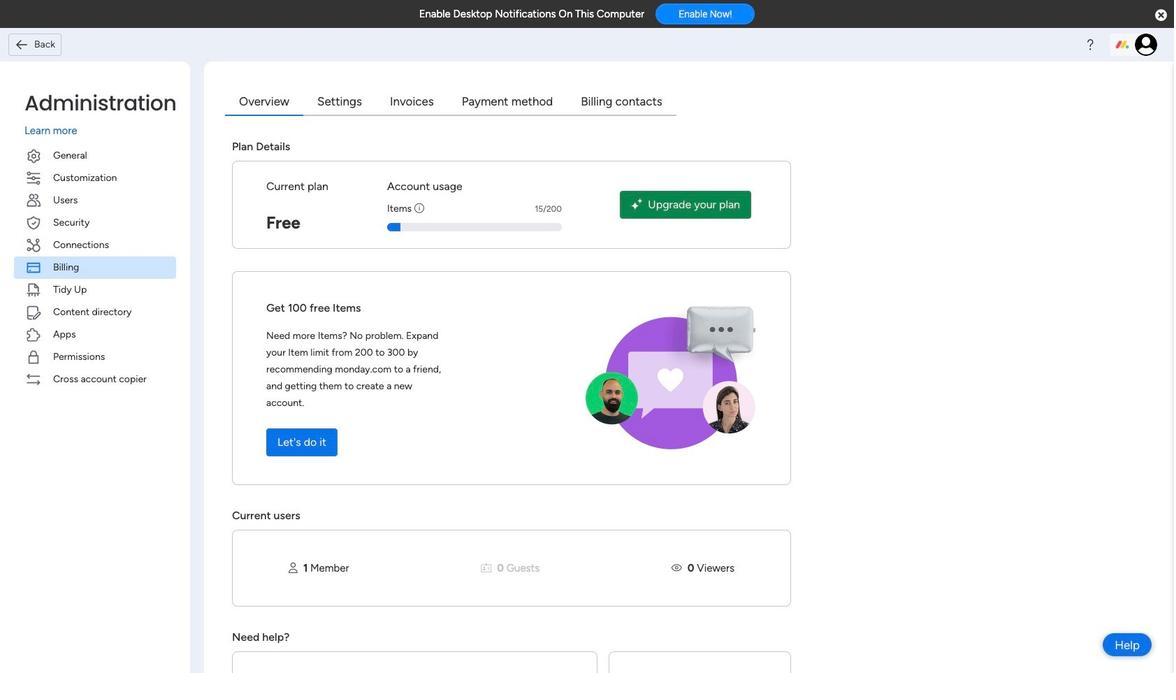 Task type: vqa. For each thing, say whether or not it's contained in the screenshot.
the Kendall Parks icon
yes



Task type: describe. For each thing, give the bounding box(es) containing it.
v2 billing user member image
[[289, 562, 298, 574]]

kendall parks image
[[1135, 34, 1158, 56]]

v2 billing user viewer image
[[672, 562, 682, 574]]

help image
[[1084, 38, 1098, 52]]



Task type: locate. For each thing, give the bounding box(es) containing it.
upgrade stars new image
[[632, 199, 643, 210]]

v2 billing user guest image
[[481, 562, 492, 574]]

dapulse close image
[[1156, 8, 1167, 22]]

back to workspace image
[[15, 38, 29, 52]]

v2 info image
[[415, 200, 424, 217]]



